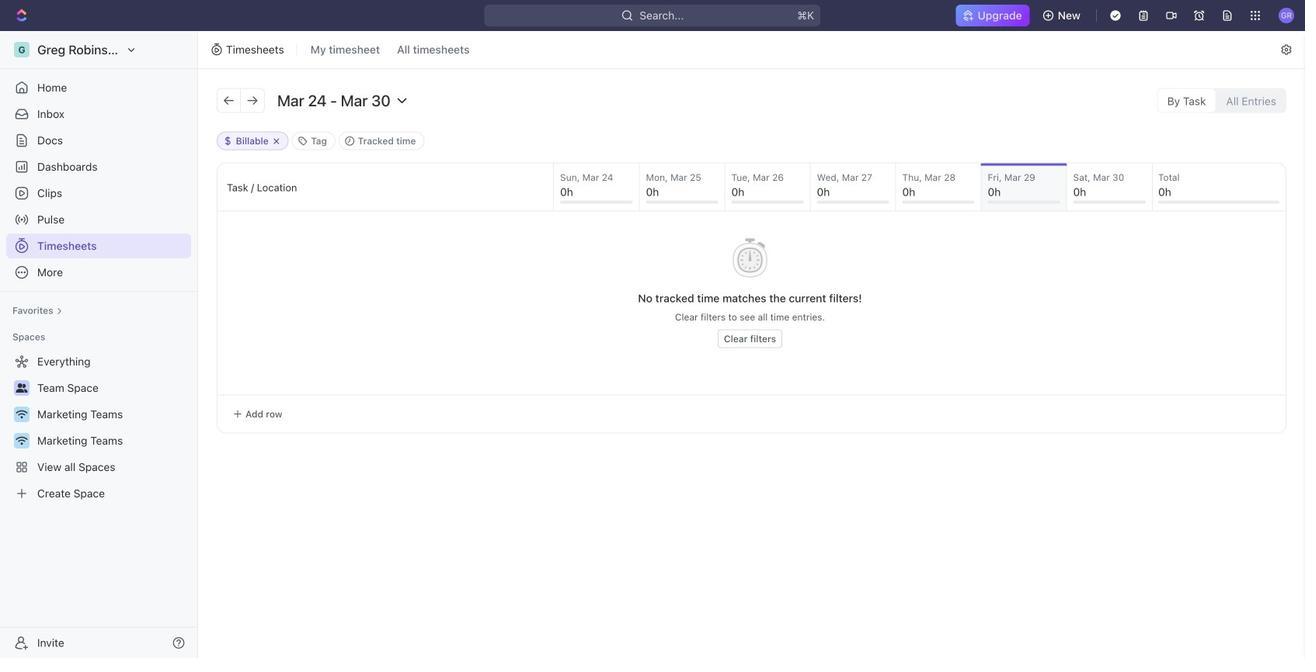 Task type: vqa. For each thing, say whether or not it's contained in the screenshot.
Nov 21
no



Task type: locate. For each thing, give the bounding box(es) containing it.
user group image
[[16, 384, 28, 393]]

tree
[[6, 350, 191, 507]]



Task type: describe. For each thing, give the bounding box(es) containing it.
greg robinson's workspace, , element
[[14, 42, 30, 57]]

tree inside sidebar "navigation"
[[6, 350, 191, 507]]

wifi image
[[16, 410, 28, 420]]

wifi image
[[16, 437, 28, 446]]

sidebar navigation
[[0, 31, 201, 659]]



